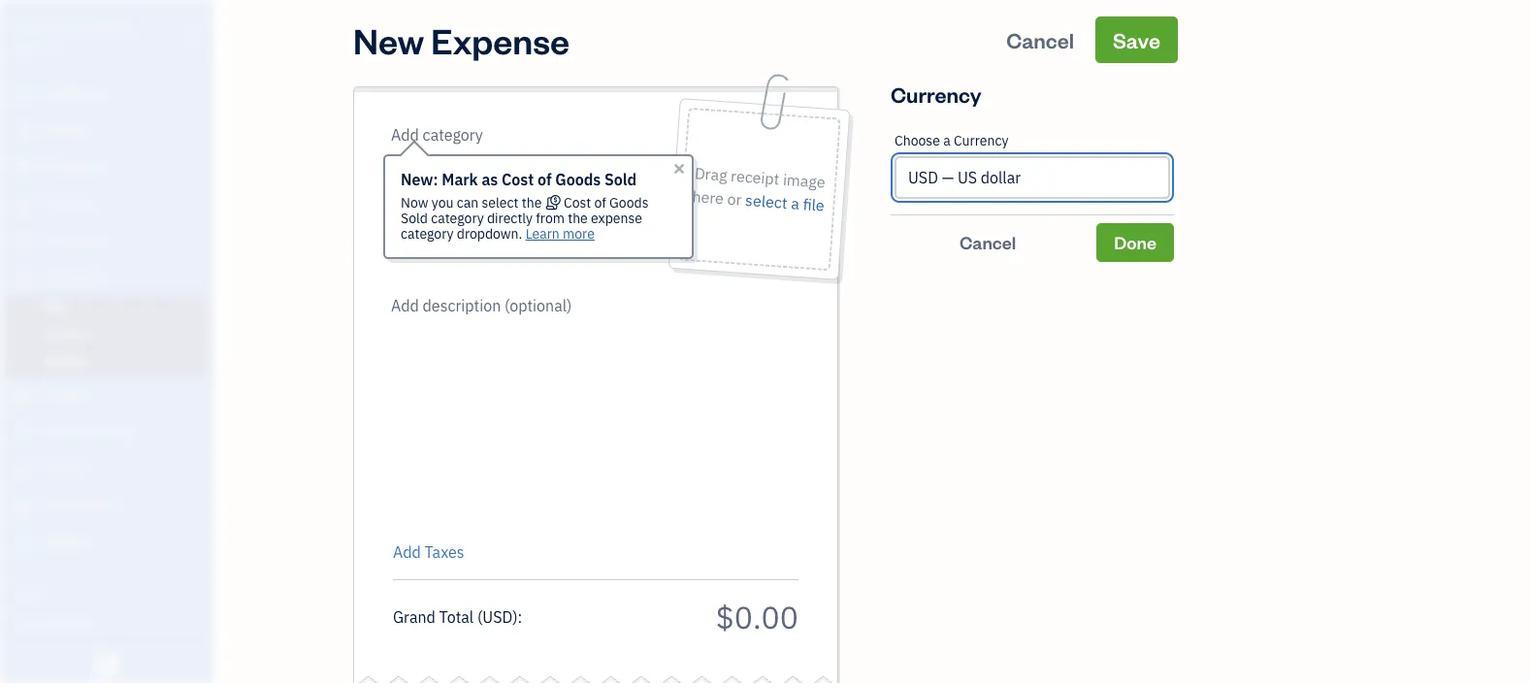 Task type: locate. For each thing, give the bounding box(es) containing it.
(
[[477, 606, 483, 627]]

freshbooks image
[[91, 652, 122, 675]]

1 vertical spatial sold
[[401, 209, 428, 227]]

1 vertical spatial cancel button
[[891, 223, 1085, 262]]

of up more
[[594, 194, 606, 212]]

currency up currency text field
[[954, 131, 1009, 149]]

goods
[[555, 169, 601, 190], [609, 194, 649, 212]]

the down new: mark as cost of goods sold
[[522, 194, 542, 212]]

0 horizontal spatial goods
[[555, 169, 601, 190]]

1 horizontal spatial the
[[568, 209, 588, 227]]

learn
[[526, 225, 560, 243]]

usd
[[483, 606, 513, 627]]

cancel down currency text field
[[960, 231, 1016, 254]]

0 horizontal spatial a
[[790, 193, 800, 214]]

0 vertical spatial currency
[[891, 80, 982, 108]]

mark
[[442, 169, 478, 190]]

0 horizontal spatial of
[[538, 169, 552, 190]]

can
[[457, 194, 479, 212]]

1 horizontal spatial a
[[943, 131, 951, 149]]

0 vertical spatial cancel
[[1006, 26, 1074, 53]]

new
[[353, 16, 424, 63]]

save
[[1113, 26, 1161, 53]]

a left file
[[790, 193, 800, 214]]

learn more
[[526, 225, 595, 243]]

cancel left save
[[1006, 26, 1074, 53]]

1 vertical spatial a
[[790, 193, 800, 214]]

cancel button left save button
[[989, 16, 1092, 63]]

report image
[[13, 534, 36, 553]]

expense
[[591, 209, 642, 227]]

as
[[482, 169, 498, 190]]

add
[[393, 542, 421, 562]]

select down receipt
[[745, 190, 788, 213]]

select a file
[[745, 190, 825, 216]]

0 vertical spatial sold
[[605, 169, 637, 190]]

save button
[[1095, 16, 1178, 63]]

of up from
[[538, 169, 552, 190]]

a inside choose a currency element
[[943, 131, 951, 149]]

1 horizontal spatial goods
[[609, 194, 649, 212]]

close image
[[671, 161, 687, 177]]

sold
[[605, 169, 637, 190], [401, 209, 428, 227]]

0 vertical spatial cancel button
[[989, 16, 1092, 63]]

cost right as
[[502, 169, 534, 190]]

0 vertical spatial of
[[538, 169, 552, 190]]

team members image
[[15, 614, 208, 630]]

choose a currency
[[895, 131, 1009, 149]]

1 vertical spatial of
[[594, 194, 606, 212]]

chart image
[[13, 497, 36, 516]]

money image
[[13, 460, 36, 479]]

category
[[431, 209, 484, 227], [401, 225, 454, 243]]

sold up 'expense'
[[605, 169, 637, 190]]

new: mark as cost of goods sold
[[401, 169, 637, 190]]

1 vertical spatial cancel
[[960, 231, 1016, 254]]

cancel
[[1006, 26, 1074, 53], [960, 231, 1016, 254]]

currency
[[891, 80, 982, 108], [954, 131, 1009, 149]]

dashboard image
[[13, 84, 36, 104]]

0 horizontal spatial cost
[[502, 169, 534, 190]]

1 horizontal spatial select
[[745, 190, 788, 213]]

select
[[745, 190, 788, 213], [482, 194, 519, 212]]

new expense
[[353, 16, 570, 63]]

the
[[522, 194, 542, 212], [568, 209, 588, 227]]

sold left you
[[401, 209, 428, 227]]

cost
[[502, 169, 534, 190], [564, 194, 591, 212]]

the right from
[[568, 209, 588, 227]]

a inside select a file
[[790, 193, 800, 214]]

0 vertical spatial a
[[943, 131, 951, 149]]

1 horizontal spatial of
[[594, 194, 606, 212]]

gary's company owner
[[16, 17, 132, 54]]

1 vertical spatial cost
[[564, 194, 591, 212]]

0 vertical spatial cost
[[502, 169, 534, 190]]

gary's
[[16, 17, 61, 37]]

of inside "cost of goods sold category directly from the expense category dropdown."
[[594, 194, 606, 212]]

1 horizontal spatial sold
[[605, 169, 637, 190]]

1 vertical spatial goods
[[609, 194, 649, 212]]

currency up choose a currency
[[891, 80, 982, 108]]

1 horizontal spatial cost
[[564, 194, 591, 212]]

company
[[65, 17, 132, 37]]

now
[[401, 194, 428, 212]]

project image
[[13, 386, 36, 406]]

cancel button down currency text field
[[891, 223, 1085, 262]]

total
[[439, 606, 474, 627]]

of
[[538, 169, 552, 190], [594, 194, 606, 212]]

cost up more
[[564, 194, 591, 212]]

select down as
[[482, 194, 519, 212]]

new:
[[401, 169, 438, 190]]

from
[[536, 209, 565, 227]]

cancel button
[[989, 16, 1092, 63], [891, 223, 1085, 262]]

more
[[563, 225, 595, 243]]

dropdown.
[[457, 225, 522, 243]]

0 horizontal spatial sold
[[401, 209, 428, 227]]

0 horizontal spatial the
[[522, 194, 542, 212]]

cost inside "cost of goods sold category directly from the expense category dropdown."
[[564, 194, 591, 212]]

taxes
[[425, 542, 464, 562]]

a
[[943, 131, 951, 149], [790, 193, 800, 214]]

choose
[[895, 131, 940, 149]]

a right choose
[[943, 131, 951, 149]]

sold inside "cost of goods sold category directly from the expense category dropdown."
[[401, 209, 428, 227]]



Task type: vqa. For each thing, say whether or not it's contained in the screenshot.
your
no



Task type: describe. For each thing, give the bounding box(es) containing it.
Category text field
[[391, 123, 557, 147]]

image
[[782, 169, 826, 192]]

file
[[802, 194, 825, 216]]

add taxes
[[393, 542, 464, 562]]

select inside select a file
[[745, 190, 788, 213]]

category down date in mm/dd/yyyy format text box
[[431, 209, 484, 227]]

learn more link
[[526, 225, 595, 243]]

done
[[1114, 231, 1157, 254]]

drag receipt image here or
[[692, 163, 826, 210]]

expense image
[[13, 269, 36, 288]]

):
[[513, 606, 522, 627]]

a for select
[[790, 193, 800, 214]]

Date in MM/DD/YYYY format text field
[[393, 171, 519, 192]]

done button
[[1097, 223, 1174, 262]]

you
[[432, 194, 454, 212]]

0 vertical spatial goods
[[555, 169, 601, 190]]

estimate image
[[13, 158, 36, 178]]

timer image
[[13, 423, 36, 443]]

grand total ( usd ):
[[393, 606, 522, 627]]

or
[[727, 189, 742, 210]]

Currency text field
[[897, 158, 1168, 197]]

expense
[[431, 16, 570, 63]]

drag
[[694, 163, 728, 185]]

apps image
[[15, 583, 208, 599]]

goods inside "cost of goods sold category directly from the expense category dropdown."
[[609, 194, 649, 212]]

choose a currency element
[[891, 117, 1174, 215]]

cost of goods sold category directly from the expense category dropdown.
[[401, 194, 649, 243]]

select a file button
[[745, 188, 825, 217]]

payment image
[[13, 232, 36, 251]]

client image
[[13, 121, 36, 141]]

Amount (USD) text field
[[715, 596, 799, 637]]

now you can select the
[[401, 194, 545, 212]]

1 vertical spatial currency
[[954, 131, 1009, 149]]

invoice image
[[13, 195, 36, 214]]

directly
[[487, 209, 533, 227]]

the inside "cost of goods sold category directly from the expense category dropdown."
[[568, 209, 588, 227]]

add taxes button
[[393, 541, 464, 564]]

here
[[692, 186, 724, 209]]

a for choose
[[943, 131, 951, 149]]

main element
[[0, 0, 262, 683]]

Description text field
[[383, 294, 789, 527]]

0 horizontal spatial select
[[482, 194, 519, 212]]

owner
[[16, 39, 51, 54]]

category down the now
[[401, 225, 454, 243]]

receipt
[[730, 165, 780, 189]]

grand
[[393, 606, 436, 627]]



